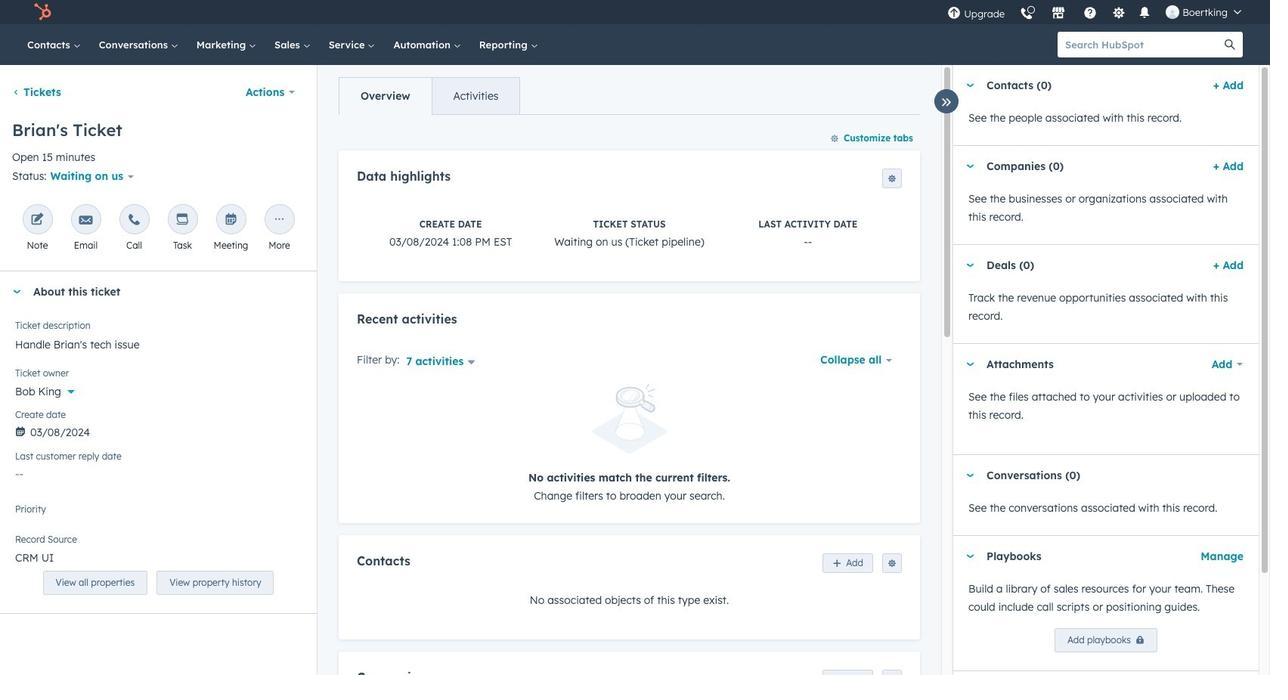 Task type: locate. For each thing, give the bounding box(es) containing it.
caret image
[[966, 165, 975, 168], [966, 264, 975, 267], [12, 290, 21, 294], [966, 363, 975, 367], [966, 474, 975, 478], [966, 555, 975, 559]]

email image
[[79, 214, 93, 228]]

marketplaces image
[[1052, 7, 1066, 20]]

navigation
[[339, 77, 521, 115]]

None text field
[[15, 329, 302, 360]]

note image
[[31, 214, 44, 228]]

alert
[[357, 385, 903, 505]]

-- text field
[[15, 460, 302, 484]]

menu
[[940, 0, 1253, 24]]

task image
[[176, 214, 190, 228]]

MM/DD/YYYY text field
[[15, 419, 302, 443]]



Task type: describe. For each thing, give the bounding box(es) containing it.
caret image
[[966, 84, 975, 87]]

call image
[[127, 214, 141, 228]]

Search HubSpot search field
[[1058, 32, 1218, 57]]

bob king image
[[1167, 5, 1180, 19]]

more image
[[273, 214, 286, 228]]

meeting image
[[224, 214, 238, 228]]



Task type: vqa. For each thing, say whether or not it's contained in the screenshot.
Note icon on the left of page
yes



